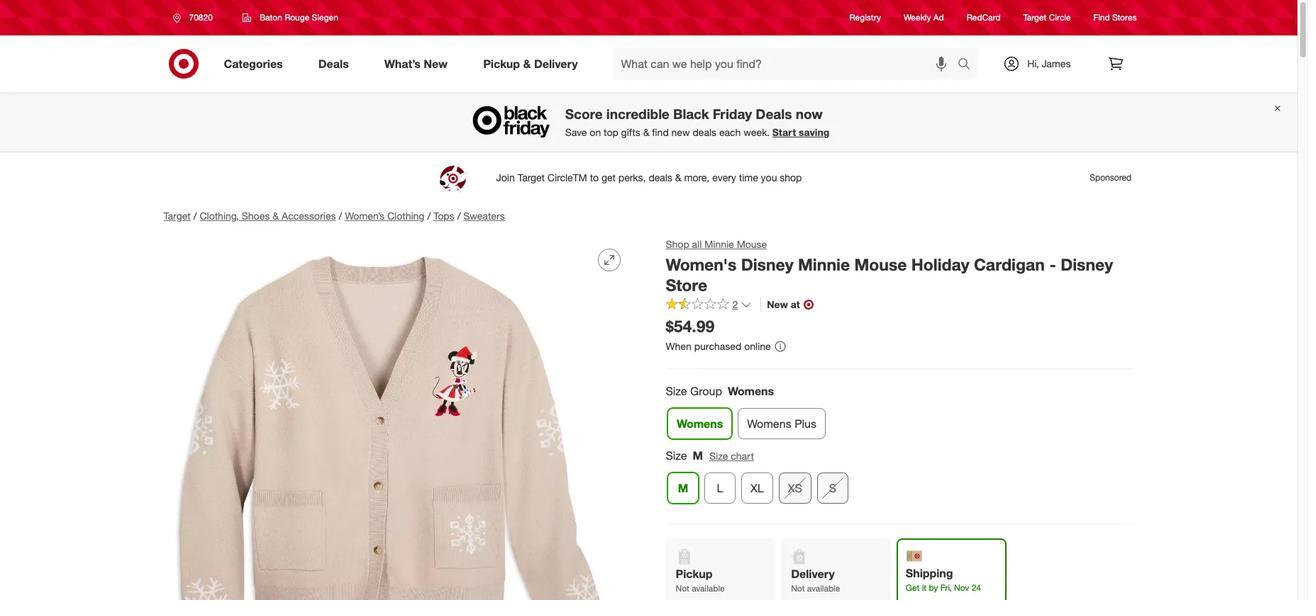 Task type: describe. For each thing, give the bounding box(es) containing it.
at
[[791, 299, 800, 311]]

3 / from the left
[[427, 210, 431, 222]]

categories link
[[212, 48, 301, 79]]

what's new link
[[372, 48, 466, 79]]

group
[[690, 385, 722, 399]]

sweaters link
[[464, 210, 505, 222]]

pickup for &
[[483, 56, 520, 71]]

0 horizontal spatial &
[[273, 210, 279, 222]]

& inside score incredible black friday deals now save on top gifts & find new deals each week. start saving
[[643, 126, 650, 138]]

women's
[[666, 255, 737, 275]]

1 horizontal spatial minnie
[[798, 255, 850, 275]]

save
[[565, 126, 587, 138]]

xl
[[750, 482, 764, 496]]

not for pickup
[[676, 584, 690, 595]]

find stores
[[1094, 12, 1137, 23]]

it
[[922, 583, 927, 594]]

deals inside score incredible black friday deals now save on top gifts & find new deals each week. start saving
[[756, 106, 792, 122]]

what's new
[[384, 56, 448, 71]]

target for target / clothing, shoes & accessories / women's clothing / tops / sweaters
[[164, 210, 191, 222]]

s
[[829, 482, 836, 496]]

shop
[[666, 238, 689, 250]]

by
[[929, 583, 938, 594]]

deals link
[[306, 48, 367, 79]]

tops link
[[434, 210, 455, 222]]

now
[[796, 106, 823, 122]]

on
[[590, 126, 601, 138]]

group containing size
[[664, 448, 1134, 510]]

weekly ad link
[[904, 12, 944, 24]]

hi,
[[1028, 57, 1039, 70]]

m link
[[667, 473, 699, 504]]

accessories
[[282, 210, 336, 222]]

baton rouge siegen button
[[233, 5, 348, 31]]

2
[[733, 299, 738, 311]]

friday
[[713, 106, 752, 122]]

incredible
[[607, 106, 670, 122]]

when purchased online
[[666, 341, 771, 353]]

pickup not available
[[676, 568, 725, 595]]

shoes
[[242, 210, 270, 222]]

womens up womens plus link in the right of the page
[[728, 385, 774, 399]]

search
[[952, 58, 986, 72]]

xs
[[788, 482, 802, 496]]

24
[[972, 583, 981, 594]]

2 disney from the left
[[1061, 255, 1113, 275]]

new at
[[767, 299, 800, 311]]

find
[[652, 126, 669, 138]]

70820
[[189, 12, 213, 23]]

score incredible black friday deals now save on top gifts & find new deals each week. start saving
[[565, 106, 830, 138]]

target circle
[[1024, 12, 1071, 23]]

new
[[672, 126, 690, 138]]

delivery not available
[[791, 568, 840, 595]]

score
[[565, 106, 603, 122]]

start
[[773, 126, 796, 138]]

cardigan
[[974, 255, 1045, 275]]

fri,
[[941, 583, 952, 594]]

registry
[[850, 12, 881, 23]]

redcard link
[[967, 12, 1001, 24]]

4 / from the left
[[457, 210, 461, 222]]

when
[[666, 341, 692, 353]]

get
[[906, 583, 920, 594]]

target link
[[164, 210, 191, 222]]

redcard
[[967, 12, 1001, 23]]

what's
[[384, 56, 421, 71]]

online
[[744, 341, 771, 353]]

delivery inside delivery not available
[[791, 568, 835, 582]]

black
[[673, 106, 709, 122]]

siegen
[[312, 12, 338, 23]]

top
[[604, 126, 619, 138]]

0 vertical spatial new
[[424, 56, 448, 71]]

clothing,
[[200, 210, 239, 222]]

registry link
[[850, 12, 881, 24]]

advertisement region
[[152, 161, 1146, 195]]

saving
[[799, 126, 830, 138]]

categories
[[224, 56, 283, 71]]

find stores link
[[1094, 12, 1137, 24]]

weekly ad
[[904, 12, 944, 23]]

each
[[719, 126, 741, 138]]

ad
[[934, 12, 944, 23]]

women's clothing link
[[345, 210, 425, 222]]

target / clothing, shoes & accessories / women's clothing / tops / sweaters
[[164, 210, 505, 222]]

pickup & delivery link
[[471, 48, 596, 79]]

pickup & delivery
[[483, 56, 578, 71]]



Task type: locate. For each thing, give the bounding box(es) containing it.
0 vertical spatial deals
[[318, 56, 349, 71]]

available
[[692, 584, 725, 595], [807, 584, 840, 595]]

store
[[666, 275, 708, 295]]

1 horizontal spatial mouse
[[855, 255, 907, 275]]

0 vertical spatial mouse
[[737, 238, 767, 250]]

size m size chart
[[666, 449, 754, 463]]

shipping get it by fri, nov 24
[[906, 567, 981, 594]]

holiday
[[912, 255, 970, 275]]

womens inside womens plus link
[[747, 417, 791, 431]]

2 link
[[666, 298, 752, 315]]

not inside delivery not available
[[791, 584, 805, 595]]

2 group from the top
[[664, 448, 1134, 510]]

0 horizontal spatial pickup
[[483, 56, 520, 71]]

not inside pickup not available
[[676, 584, 690, 595]]

0 vertical spatial minnie
[[705, 238, 734, 250]]

purchased
[[694, 341, 742, 353]]

1 horizontal spatial disney
[[1061, 255, 1113, 275]]

size left group
[[666, 385, 687, 399]]

1 disney from the left
[[741, 255, 794, 275]]

0 horizontal spatial available
[[692, 584, 725, 595]]

1 vertical spatial delivery
[[791, 568, 835, 582]]

size for size group womens
[[666, 385, 687, 399]]

1 vertical spatial group
[[664, 448, 1134, 510]]

0 horizontal spatial m
[[678, 482, 688, 496]]

/ left "women's"
[[339, 210, 342, 222]]

mouse
[[737, 238, 767, 250], [855, 255, 907, 275]]

minnie right all
[[705, 238, 734, 250]]

all
[[692, 238, 702, 250]]

1 horizontal spatial delivery
[[791, 568, 835, 582]]

womens inside womens link
[[677, 417, 723, 431]]

find
[[1094, 12, 1110, 23]]

1 horizontal spatial deals
[[756, 106, 792, 122]]

2 not from the left
[[791, 584, 805, 595]]

womens for womens link
[[677, 417, 723, 431]]

available inside delivery not available
[[807, 584, 840, 595]]

group containing size group
[[664, 384, 1134, 446]]

rouge
[[285, 12, 310, 23]]

hi, james
[[1028, 57, 1071, 70]]

womens for womens plus
[[747, 417, 791, 431]]

1 vertical spatial target
[[164, 210, 191, 222]]

group
[[664, 384, 1134, 446], [664, 448, 1134, 510]]

available inside pickup not available
[[692, 584, 725, 595]]

target left circle
[[1024, 12, 1047, 23]]

0 horizontal spatial delivery
[[534, 56, 578, 71]]

xs link
[[778, 473, 811, 504]]

1 horizontal spatial not
[[791, 584, 805, 595]]

m
[[693, 449, 703, 463], [678, 482, 688, 496]]

/ right tops link
[[457, 210, 461, 222]]

1 horizontal spatial pickup
[[676, 568, 713, 582]]

nov
[[954, 583, 969, 594]]

target left clothing,
[[164, 210, 191, 222]]

What can we help you find? suggestions appear below search field
[[613, 48, 962, 79]]

james
[[1042, 57, 1071, 70]]

1 vertical spatial mouse
[[855, 255, 907, 275]]

shop all minnie mouse women's disney minnie mouse holiday cardigan - disney store
[[666, 238, 1113, 295]]

not for delivery
[[791, 584, 805, 595]]

1 not from the left
[[676, 584, 690, 595]]

1 vertical spatial deals
[[756, 106, 792, 122]]

0 horizontal spatial not
[[676, 584, 690, 595]]

0 vertical spatial &
[[523, 56, 531, 71]]

/ right target link
[[194, 210, 197, 222]]

pickup inside pickup not available
[[676, 568, 713, 582]]

1 / from the left
[[194, 210, 197, 222]]

disney
[[741, 255, 794, 275], [1061, 255, 1113, 275]]

0 horizontal spatial target
[[164, 210, 191, 222]]

sweaters
[[464, 210, 505, 222]]

target inside target circle link
[[1024, 12, 1047, 23]]

0 horizontal spatial mouse
[[737, 238, 767, 250]]

shipping
[[906, 567, 953, 581]]

new right what's
[[424, 56, 448, 71]]

0 vertical spatial target
[[1024, 12, 1047, 23]]

pickup
[[483, 56, 520, 71], [676, 568, 713, 582]]

2 available from the left
[[807, 584, 840, 595]]

l link
[[704, 473, 735, 504]]

2 vertical spatial &
[[273, 210, 279, 222]]

target for target circle
[[1024, 12, 1047, 23]]

minnie up at
[[798, 255, 850, 275]]

target
[[1024, 12, 1047, 23], [164, 210, 191, 222]]

1 horizontal spatial target
[[1024, 12, 1047, 23]]

target circle link
[[1024, 12, 1071, 24]]

size inside size m size chart
[[710, 451, 728, 463]]

womens plus link
[[738, 409, 826, 440]]

deals up start
[[756, 106, 792, 122]]

1 horizontal spatial new
[[767, 299, 788, 311]]

0 horizontal spatial minnie
[[705, 238, 734, 250]]

size
[[666, 385, 687, 399], [666, 449, 687, 463], [710, 451, 728, 463]]

l
[[717, 482, 723, 496]]

weekly
[[904, 12, 931, 23]]

1 vertical spatial new
[[767, 299, 788, 311]]

delivery
[[534, 56, 578, 71], [791, 568, 835, 582]]

size for size m size chart
[[666, 449, 687, 463]]

1 vertical spatial minnie
[[798, 255, 850, 275]]

search button
[[952, 48, 986, 82]]

deals
[[693, 126, 717, 138]]

mouse right all
[[737, 238, 767, 250]]

1 vertical spatial &
[[643, 126, 650, 138]]

1 horizontal spatial m
[[693, 449, 703, 463]]

disney right the -
[[1061, 255, 1113, 275]]

week.
[[744, 126, 770, 138]]

size up m link
[[666, 449, 687, 463]]

womens down group
[[677, 417, 723, 431]]

pickup inside pickup & delivery link
[[483, 56, 520, 71]]

womens link
[[667, 409, 732, 440]]

new left at
[[767, 299, 788, 311]]

s link
[[817, 473, 848, 504]]

new
[[424, 56, 448, 71], [767, 299, 788, 311]]

0 horizontal spatial disney
[[741, 255, 794, 275]]

baton rouge siegen
[[260, 12, 338, 23]]

womens left plus on the right of page
[[747, 417, 791, 431]]

1 group from the top
[[664, 384, 1134, 446]]

m down womens link
[[693, 449, 703, 463]]

0 horizontal spatial deals
[[318, 56, 349, 71]]

size left chart
[[710, 451, 728, 463]]

size group womens
[[666, 385, 774, 399]]

stores
[[1113, 12, 1137, 23]]

1 horizontal spatial available
[[807, 584, 840, 595]]

women&#39;s disney minnie mouse holiday cardigan - disney store, 1 of 5 image
[[164, 238, 632, 601]]

m left l link
[[678, 482, 688, 496]]

0 vertical spatial pickup
[[483, 56, 520, 71]]

2 horizontal spatial &
[[643, 126, 650, 138]]

&
[[523, 56, 531, 71], [643, 126, 650, 138], [273, 210, 279, 222]]

deals
[[318, 56, 349, 71], [756, 106, 792, 122]]

/
[[194, 210, 197, 222], [339, 210, 342, 222], [427, 210, 431, 222], [457, 210, 461, 222]]

clothing, shoes & accessories link
[[200, 210, 336, 222]]

clothing
[[387, 210, 425, 222]]

1 available from the left
[[692, 584, 725, 595]]

size chart button
[[709, 449, 755, 465]]

70820 button
[[164, 5, 228, 31]]

1 horizontal spatial &
[[523, 56, 531, 71]]

0 vertical spatial group
[[664, 384, 1134, 446]]

chart
[[731, 451, 754, 463]]

xl link
[[741, 473, 773, 504]]

available for pickup
[[692, 584, 725, 595]]

1 vertical spatial m
[[678, 482, 688, 496]]

$54.99
[[666, 317, 715, 337]]

circle
[[1049, 12, 1071, 23]]

0 horizontal spatial new
[[424, 56, 448, 71]]

womens
[[728, 385, 774, 399], [677, 417, 723, 431], [747, 417, 791, 431]]

pickup for not
[[676, 568, 713, 582]]

gifts
[[621, 126, 641, 138]]

deals down siegen on the top left of page
[[318, 56, 349, 71]]

0 vertical spatial delivery
[[534, 56, 578, 71]]

plus
[[794, 417, 816, 431]]

2 / from the left
[[339, 210, 342, 222]]

mouse left holiday
[[855, 255, 907, 275]]

available for delivery
[[807, 584, 840, 595]]

disney up new at
[[741, 255, 794, 275]]

1 vertical spatial pickup
[[676, 568, 713, 582]]

/ left tops link
[[427, 210, 431, 222]]

women's
[[345, 210, 385, 222]]

tops
[[434, 210, 455, 222]]

0 vertical spatial m
[[693, 449, 703, 463]]



Task type: vqa. For each thing, say whether or not it's contained in the screenshot.
Target Circle 'link'
yes



